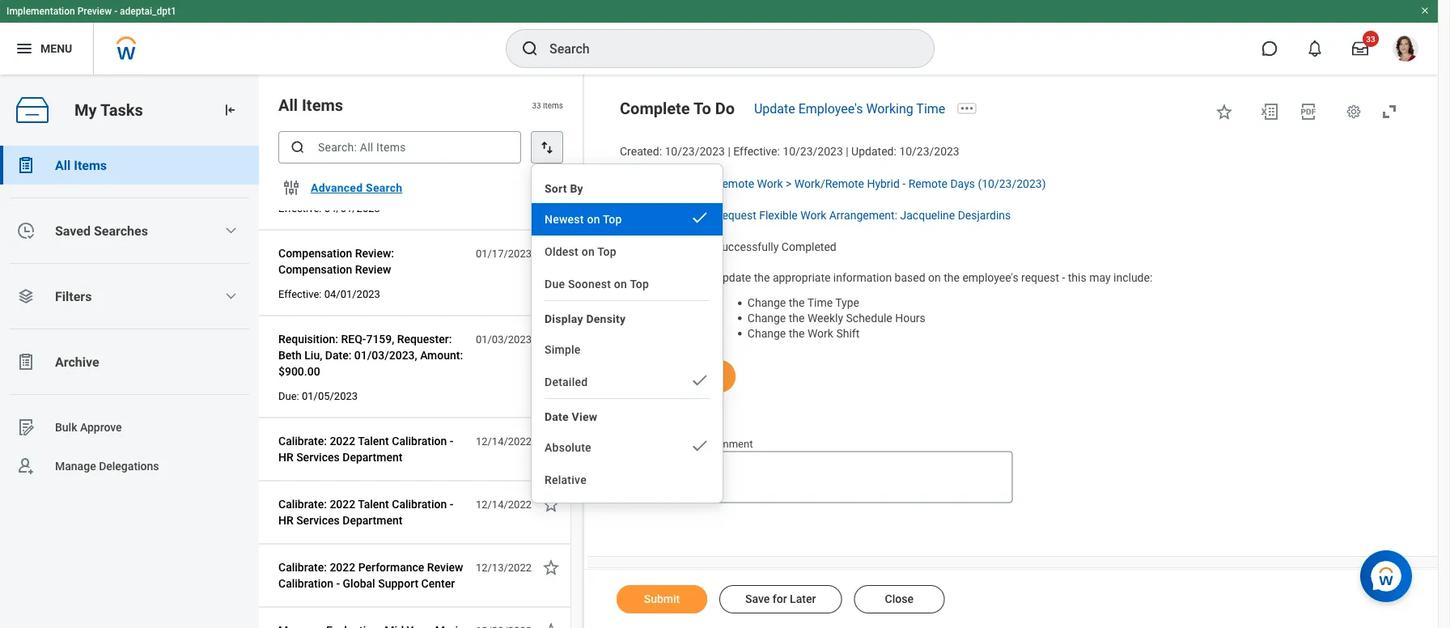 Task type: describe. For each thing, give the bounding box(es) containing it.
created: 10/23/2023 | effective: 10/23/2023 | updated: 10/23/2023
[[620, 145, 960, 158]]

review for calibrate: 2022 performance review calibration - global support center
[[427, 561, 463, 574]]

type
[[836, 296, 860, 309]]

2 | from the left
[[846, 145, 849, 158]]

detailed
[[545, 375, 588, 389]]

overall process
[[620, 208, 699, 222]]

department for first star icon from the bottom of the item list element
[[343, 514, 403, 527]]

list containing all items
[[0, 146, 259, 486]]

33 button
[[1343, 31, 1379, 66]]

time inside change the time type change the weekly schedule hours change the work shift
[[808, 296, 833, 309]]

>
[[786, 177, 792, 190]]

requisition: req-7159, requester: beth liu, date: 01/03/2023, amount: $900.00
[[278, 332, 463, 378]]

review:
[[355, 247, 394, 260]]

information
[[834, 271, 892, 285]]

0 vertical spatial effective:
[[734, 145, 780, 158]]

due
[[545, 277, 565, 291]]

working
[[867, 101, 914, 116]]

(10/23/2023)
[[978, 177, 1046, 190]]

enter your comment text field
[[659, 451, 1013, 503]]

talent for 2nd star icon from the bottom
[[358, 434, 389, 448]]

complete
[[620, 99, 690, 118]]

check image
[[691, 208, 710, 227]]

1 10/23/2023 from the left
[[665, 145, 725, 158]]

archive
[[55, 354, 99, 370]]

due: 01/05/2023
[[278, 390, 358, 402]]

soonest
[[568, 277, 611, 291]]

may
[[1090, 271, 1111, 285]]

1 04/01/2023 from the top
[[324, 202, 380, 214]]

33 items
[[532, 100, 563, 110]]

created:
[[620, 145, 662, 158]]

Search Workday  search field
[[550, 31, 901, 66]]

edit
[[646, 370, 665, 383]]

preview
[[77, 6, 112, 17]]

clipboard image
[[16, 352, 36, 372]]

to
[[694, 99, 711, 118]]

2 effective: 04/01/2023 from the top
[[278, 288, 380, 300]]

update employee's working time link
[[754, 101, 946, 116]]

center
[[421, 577, 455, 590]]

requisition: req-7159, requester: beth liu, date: 01/03/2023, amount: $900.00 button
[[278, 329, 467, 381]]

export to excel image
[[1260, 102, 1280, 121]]

performance
[[358, 561, 425, 574]]

star image for due: 01/05/2023
[[542, 329, 561, 349]]

implementation preview -   adeptai_dpt1
[[6, 6, 176, 17]]

shift
[[837, 326, 860, 340]]

sort
[[545, 182, 567, 195]]

desjardins
[[958, 208, 1011, 222]]

advanced search
[[311, 181, 403, 194]]

check image for detailed
[[691, 371, 710, 390]]

calibrate: 2022 talent calibration - hr services department for 2nd star icon from the bottom
[[278, 434, 454, 464]]

relative
[[545, 473, 587, 487]]

arrangement:
[[830, 208, 898, 222]]

compensation review: compensation review button
[[278, 244, 467, 279]]

my
[[74, 100, 97, 119]]

2 change from the top
[[748, 311, 786, 325]]

review for compensation review: compensation review
[[355, 263, 391, 276]]

simple button
[[532, 334, 723, 366]]

due soonest on top button
[[532, 268, 723, 300]]

remote work > work/remote hybrid - remote days (10/23/2023) link
[[716, 174, 1046, 190]]

hr for first star icon from the bottom of the item list element
[[278, 514, 294, 527]]

calibrate: inside calibrate: 2022 performance review calibration - global support center
[[278, 561, 327, 574]]

2 compensation from the top
[[278, 263, 352, 276]]

items inside all items button
[[74, 157, 107, 173]]

talent for first star icon from the bottom of the item list element
[[358, 497, 389, 511]]

appropriate
[[773, 271, 831, 285]]

7159,
[[366, 332, 395, 346]]

all inside item list element
[[278, 96, 298, 115]]

menu
[[40, 42, 72, 55]]

density
[[586, 312, 626, 325]]

based
[[895, 271, 926, 285]]

hybrid
[[867, 177, 900, 190]]

change the time type change the weekly schedule hours change the work shift
[[748, 296, 926, 340]]

enter
[[659, 438, 683, 450]]

2022 for first star icon from the bottom of the item list element
[[330, 497, 356, 511]]

submit
[[644, 593, 680, 606]]

2 vertical spatial effective:
[[278, 288, 322, 300]]

save
[[746, 593, 770, 606]]

update for update employee's working time
[[754, 101, 796, 116]]

comment
[[708, 438, 753, 450]]

do
[[715, 99, 735, 118]]

absolute button
[[532, 431, 723, 464]]

on inside 'button'
[[582, 245, 595, 258]]

process
[[658, 208, 699, 222]]

schedule
[[846, 311, 893, 325]]

clipboard image
[[16, 155, 36, 175]]

items inside item list element
[[302, 96, 343, 115]]

due:
[[278, 390, 299, 402]]

newest
[[545, 213, 584, 226]]

instructions
[[620, 271, 681, 285]]

profile logan mcneil image
[[1393, 36, 1419, 65]]

flexible
[[760, 208, 798, 222]]

update for update the appropriate information based on the employee's request - this may include:
[[716, 271, 751, 285]]

items
[[543, 100, 563, 110]]

oldest on top button
[[532, 236, 723, 268]]

- inside 'menu' banner
[[114, 6, 117, 17]]

approve
[[80, 421, 122, 434]]

overall status element
[[716, 230, 837, 254]]

3 10/23/2023 from the left
[[900, 145, 960, 158]]

search image
[[290, 139, 306, 155]]

close environment banner image
[[1421, 6, 1430, 15]]

12/14/2022 for calibrate: 2022 talent calibration - hr services department button for 2nd star icon from the bottom
[[476, 435, 532, 447]]

2022 for 2nd star icon from the bottom
[[330, 434, 356, 448]]

close
[[885, 593, 914, 606]]

successfully
[[716, 240, 779, 253]]

complete to do
[[620, 99, 735, 118]]

1 effective: 04/01/2023 from the top
[[278, 202, 380, 214]]

update employee's working time
[[754, 101, 946, 116]]

completed
[[782, 240, 837, 253]]

services for first star icon from the bottom of the item list element
[[296, 514, 340, 527]]

12/13/2022
[[476, 561, 532, 574]]

1 star image from the top
[[542, 431, 561, 451]]

item list element
[[259, 74, 585, 628]]

sort by
[[545, 182, 584, 195]]

top for newest on top
[[603, 213, 622, 226]]

searches
[[94, 223, 148, 238]]

saved searches button
[[0, 211, 259, 250]]

all items inside button
[[55, 157, 107, 173]]

employee's
[[799, 101, 863, 116]]

request
[[1022, 271, 1060, 285]]

view printable version (pdf) image
[[1299, 102, 1319, 121]]

1 change from the top
[[748, 296, 786, 309]]

rename image
[[16, 418, 36, 437]]

close button
[[854, 585, 945, 614]]

this
[[1068, 271, 1087, 285]]

on right based at the top of page
[[929, 271, 941, 285]]

2022 inside calibrate: 2022 performance review calibration - global support center
[[330, 561, 356, 574]]

$900.00
[[278, 365, 320, 378]]

12/14/2022 for calibrate: 2022 talent calibration - hr services department button associated with first star icon from the bottom of the item list element
[[476, 498, 532, 510]]

updated:
[[852, 145, 897, 158]]

calibration for 2nd star icon from the bottom
[[392, 434, 447, 448]]

delegations
[[99, 460, 159, 473]]

chevron down image
[[225, 224, 237, 237]]

overall for overall process
[[620, 208, 655, 222]]



Task type: vqa. For each thing, say whether or not it's contained in the screenshot.
MAIN CONTENT
no



Task type: locate. For each thing, give the bounding box(es) containing it.
list
[[0, 146, 259, 486]]

department down 01/05/2023
[[343, 451, 403, 464]]

fullscreen image
[[1380, 102, 1400, 121]]

1 12/14/2022 from the top
[[476, 435, 532, 447]]

calibrate: 2022 performance review calibration - global support center button
[[278, 558, 467, 593]]

0 vertical spatial services
[[296, 451, 340, 464]]

date
[[545, 410, 569, 423]]

effective: up the requisition:
[[278, 288, 322, 300]]

the down "successfully completed"
[[754, 271, 770, 285]]

1 vertical spatial services
[[296, 514, 340, 527]]

the left employee's
[[944, 271, 960, 285]]

1 vertical spatial hr
[[278, 514, 294, 527]]

33 left the items
[[532, 100, 541, 110]]

work/remote
[[795, 177, 865, 190]]

1 vertical spatial overall
[[620, 240, 655, 253]]

check image
[[691, 371, 710, 390], [691, 436, 710, 456]]

1 horizontal spatial |
[[846, 145, 849, 158]]

request
[[716, 208, 757, 222]]

04/01/2023 down compensation review: compensation review
[[324, 288, 380, 300]]

0 vertical spatial items
[[302, 96, 343, 115]]

perspective image
[[16, 287, 36, 306]]

1 vertical spatial 04/01/2023
[[324, 288, 380, 300]]

1 2022 from the top
[[330, 434, 356, 448]]

enter your comment
[[659, 438, 753, 450]]

overall up 'overall status' on the left top
[[620, 208, 655, 222]]

global
[[343, 577, 375, 590]]

weekly
[[808, 311, 844, 325]]

1 vertical spatial time
[[808, 296, 833, 309]]

top
[[603, 213, 622, 226], [598, 245, 617, 258], [630, 277, 649, 291]]

manage delegations
[[55, 460, 159, 473]]

calibrate: 2022 talent calibration - hr services department button for first star icon from the bottom of the item list element
[[278, 495, 467, 530]]

3 change from the top
[[748, 326, 786, 340]]

compensation left review:
[[278, 247, 352, 260]]

all inside button
[[55, 157, 71, 173]]

overall
[[620, 208, 655, 222], [620, 240, 655, 253]]

2 services from the top
[[296, 514, 340, 527]]

2 horizontal spatial 10/23/2023
[[900, 145, 960, 158]]

0 vertical spatial top
[[603, 213, 622, 226]]

1 calibrate: from the top
[[278, 434, 327, 448]]

2 vertical spatial top
[[630, 277, 649, 291]]

1 vertical spatial update
[[716, 271, 751, 285]]

beth
[[278, 349, 302, 362]]

justify image
[[15, 39, 34, 58]]

employee's
[[963, 271, 1019, 285]]

due soonest on top
[[545, 277, 649, 291]]

adeptai_dpt1
[[120, 6, 176, 17]]

time up the weekly
[[808, 296, 833, 309]]

star image for 12/13/2022
[[542, 558, 561, 577]]

1 calibrate: 2022 talent calibration - hr services department button from the top
[[278, 431, 467, 467]]

1 horizontal spatial time
[[917, 101, 946, 116]]

amount:
[[420, 349, 463, 362]]

all items inside item list element
[[278, 96, 343, 115]]

01/17/2023
[[476, 247, 532, 259]]

2 vertical spatial calibration
[[278, 577, 334, 590]]

remote
[[716, 177, 755, 190], [909, 177, 948, 190]]

saved searches
[[55, 223, 148, 238]]

calibration for first star icon from the bottom of the item list element
[[392, 497, 447, 511]]

star image down relative at the bottom left of page
[[542, 495, 561, 514]]

33 left profile logan mcneil image
[[1367, 34, 1376, 44]]

work inside change the time type change the weekly schedule hours change the work shift
[[808, 326, 834, 340]]

1 department from the top
[[343, 451, 403, 464]]

1 overall from the top
[[620, 208, 655, 222]]

calibration
[[392, 434, 447, 448], [392, 497, 447, 511], [278, 577, 334, 590]]

check image right edit
[[691, 371, 710, 390]]

1 horizontal spatial items
[[302, 96, 343, 115]]

calibrate: 2022 talent calibration - hr services department
[[278, 434, 454, 464], [278, 497, 454, 527]]

later
[[790, 593, 816, 606]]

2 10/23/2023 from the left
[[783, 145, 843, 158]]

for
[[773, 593, 787, 606]]

1 horizontal spatial review
[[427, 561, 463, 574]]

2 talent from the top
[[358, 497, 389, 511]]

0 horizontal spatial all items
[[55, 157, 107, 173]]

all right clipboard image
[[55, 157, 71, 173]]

3 calibrate: from the top
[[278, 561, 327, 574]]

manage delegations link
[[0, 447, 259, 486]]

2 star image from the top
[[542, 495, 561, 514]]

menu banner
[[0, 0, 1439, 74]]

1 vertical spatial star image
[[542, 495, 561, 514]]

time right 'working'
[[917, 101, 946, 116]]

1 horizontal spatial remote
[[909, 177, 948, 190]]

save for later button
[[720, 585, 842, 614]]

newest on top
[[545, 213, 622, 226]]

star image
[[542, 431, 561, 451], [542, 495, 561, 514]]

1 vertical spatial compensation
[[278, 263, 352, 276]]

check image inside detailed button
[[691, 371, 710, 390]]

items down my on the left top
[[74, 157, 107, 173]]

notifications large image
[[1307, 40, 1324, 57]]

star image for effective: 04/01/2023
[[542, 244, 561, 263]]

clock check image
[[16, 221, 36, 240]]

date:
[[325, 349, 352, 362]]

1 vertical spatial review
[[427, 561, 463, 574]]

advanced
[[311, 181, 363, 194]]

0 vertical spatial calibration
[[392, 434, 447, 448]]

archive button
[[0, 342, 259, 381]]

1 horizontal spatial update
[[754, 101, 796, 116]]

0 vertical spatial 33
[[1367, 34, 1376, 44]]

configure image
[[282, 178, 301, 198]]

1 compensation from the top
[[278, 247, 352, 260]]

33 inside item list element
[[532, 100, 541, 110]]

| left updated:
[[846, 145, 849, 158]]

1 vertical spatial talent
[[358, 497, 389, 511]]

1 talent from the top
[[358, 434, 389, 448]]

2 check image from the top
[[691, 436, 710, 456]]

1 services from the top
[[296, 451, 340, 464]]

my tasks element
[[0, 74, 259, 628]]

liu,
[[305, 349, 322, 362]]

on right soonest
[[614, 277, 627, 291]]

services down due: 01/05/2023
[[296, 451, 340, 464]]

0 horizontal spatial review
[[355, 263, 391, 276]]

33 for 33
[[1367, 34, 1376, 44]]

0 vertical spatial all
[[278, 96, 298, 115]]

star image down date at the bottom left of page
[[542, 431, 561, 451]]

0 vertical spatial 04/01/2023
[[324, 202, 380, 214]]

1 vertical spatial check image
[[691, 436, 710, 456]]

newest on top button
[[532, 203, 723, 236]]

top up the due soonest on top
[[598, 245, 617, 258]]

2 hr from the top
[[278, 514, 294, 527]]

1 vertical spatial 12/14/2022
[[476, 498, 532, 510]]

overall for overall status
[[620, 240, 655, 253]]

1 hr from the top
[[278, 451, 294, 464]]

gear image
[[1346, 104, 1362, 120]]

request flexible work arrangement: jacqueline desjardins
[[716, 208, 1011, 222]]

0 horizontal spatial |
[[728, 145, 731, 158]]

the down appropriate
[[789, 296, 805, 309]]

top for oldest on top
[[598, 245, 617, 258]]

1 vertical spatial 2022
[[330, 497, 356, 511]]

12/14/2022 left the absolute
[[476, 435, 532, 447]]

1 horizontal spatial all items
[[278, 96, 343, 115]]

remote up request
[[716, 177, 755, 190]]

calibrate: 2022 talent calibration - hr services department down 01/05/2023
[[278, 434, 454, 464]]

menu button
[[0, 23, 93, 74]]

1 horizontal spatial 33
[[1367, 34, 1376, 44]]

update down 'successfully'
[[716, 271, 751, 285]]

menu
[[532, 171, 723, 496]]

1 horizontal spatial 10/23/2023
[[783, 145, 843, 158]]

12/14/2022 up 12/13/2022
[[476, 498, 532, 510]]

filters
[[55, 289, 92, 304]]

33 inside button
[[1367, 34, 1376, 44]]

2 department from the top
[[343, 514, 403, 527]]

0 vertical spatial time
[[917, 101, 946, 116]]

1 vertical spatial department
[[343, 514, 403, 527]]

0 horizontal spatial 10/23/2023
[[665, 145, 725, 158]]

2022
[[330, 434, 356, 448], [330, 497, 356, 511], [330, 561, 356, 574]]

all up search icon
[[278, 96, 298, 115]]

req-
[[341, 332, 366, 346]]

on right oldest
[[582, 245, 595, 258]]

jacqueline
[[901, 208, 955, 222]]

services up calibrate: 2022 performance review calibration - global support center at the bottom left
[[296, 514, 340, 527]]

0 vertical spatial calibrate: 2022 talent calibration - hr services department
[[278, 434, 454, 464]]

1 vertical spatial items
[[74, 157, 107, 173]]

all items up search icon
[[278, 96, 343, 115]]

items
[[302, 96, 343, 115], [74, 157, 107, 173]]

01/03/2023,
[[354, 349, 417, 362]]

sort image
[[539, 139, 555, 155]]

calibrate: 2022 talent calibration - hr services department button up performance
[[278, 495, 467, 530]]

calibrate: 2022 talent calibration - hr services department for first star icon from the bottom of the item list element
[[278, 497, 454, 527]]

my tasks
[[74, 100, 143, 119]]

| down "do"
[[728, 145, 731, 158]]

0 horizontal spatial items
[[74, 157, 107, 173]]

0 vertical spatial calibrate:
[[278, 434, 327, 448]]

review down review:
[[355, 263, 391, 276]]

days
[[951, 177, 975, 190]]

Search: All Items text field
[[278, 131, 521, 164]]

0 vertical spatial calibrate: 2022 talent calibration - hr services department button
[[278, 431, 467, 467]]

overall down "newest on top" button
[[620, 240, 655, 253]]

1 horizontal spatial all
[[278, 96, 298, 115]]

services
[[296, 451, 340, 464], [296, 514, 340, 527]]

requester:
[[397, 332, 452, 346]]

transformation import image
[[222, 102, 238, 118]]

star image
[[1215, 102, 1235, 121], [542, 244, 561, 263], [542, 329, 561, 349], [542, 558, 561, 577], [542, 621, 561, 628]]

search image
[[521, 39, 540, 58]]

items up search icon
[[302, 96, 343, 115]]

3 2022 from the top
[[330, 561, 356, 574]]

0 horizontal spatial remote
[[716, 177, 755, 190]]

0 vertical spatial star image
[[542, 431, 561, 451]]

0 horizontal spatial all
[[55, 157, 71, 173]]

overall status
[[620, 240, 691, 253]]

1 vertical spatial calibrate: 2022 talent calibration - hr services department
[[278, 497, 454, 527]]

detailed button
[[532, 366, 723, 398]]

chevron down image
[[225, 290, 237, 303]]

2 vertical spatial 2022
[[330, 561, 356, 574]]

request flexible work arrangement: jacqueline desjardins link
[[716, 205, 1011, 222]]

effective: down "do"
[[734, 145, 780, 158]]

department for 2nd star icon from the bottom
[[343, 451, 403, 464]]

0 vertical spatial hr
[[278, 451, 294, 464]]

all items button
[[0, 146, 259, 185]]

position
[[668, 370, 710, 383]]

33 for 33 items
[[532, 100, 541, 110]]

work
[[757, 177, 783, 190], [801, 208, 827, 222], [808, 326, 834, 340]]

check image right enter in the bottom left of the page
[[691, 436, 710, 456]]

review inside calibrate: 2022 performance review calibration - global support center
[[427, 561, 463, 574]]

update up created: 10/23/2023 | effective: 10/23/2023 | updated: 10/23/2023 at the top
[[754, 101, 796, 116]]

top inside 'button'
[[598, 245, 617, 258]]

2 12/14/2022 from the top
[[476, 498, 532, 510]]

2 remote from the left
[[909, 177, 948, 190]]

advanced search button
[[304, 172, 409, 204]]

work left >
[[757, 177, 783, 190]]

2 overall from the top
[[620, 240, 655, 253]]

0 horizontal spatial 33
[[532, 100, 541, 110]]

2022 down 01/05/2023
[[330, 434, 356, 448]]

calibrate: 2022 talent calibration - hr services department up performance
[[278, 497, 454, 527]]

1 vertical spatial all items
[[55, 157, 107, 173]]

oldest on top
[[545, 245, 617, 258]]

2022 up calibrate: 2022 performance review calibration - global support center at the bottom left
[[330, 497, 356, 511]]

04/01/2023 down advanced search
[[324, 202, 380, 214]]

check image for absolute
[[691, 436, 710, 456]]

0 vertical spatial review
[[355, 263, 391, 276]]

0 horizontal spatial update
[[716, 271, 751, 285]]

action bar region
[[585, 569, 1439, 628]]

date view
[[545, 410, 598, 423]]

0 vertical spatial overall
[[620, 208, 655, 222]]

on right newest
[[587, 213, 600, 226]]

-
[[114, 6, 117, 17], [903, 177, 906, 190], [1063, 271, 1066, 285], [450, 434, 454, 448], [450, 497, 454, 511], [336, 577, 340, 590]]

change
[[748, 296, 786, 309], [748, 311, 786, 325], [748, 326, 786, 340]]

effective: down configure icon
[[278, 202, 322, 214]]

1 vertical spatial calibrate: 2022 talent calibration - hr services department button
[[278, 495, 467, 530]]

0 vertical spatial work
[[757, 177, 783, 190]]

review up the center
[[427, 561, 463, 574]]

10/23/2023 up work/remote
[[783, 145, 843, 158]]

- inside calibrate: 2022 performance review calibration - global support center
[[336, 577, 340, 590]]

calibrate: for 2nd star icon from the bottom
[[278, 434, 327, 448]]

your
[[686, 438, 706, 450]]

save for later
[[746, 593, 816, 606]]

0 vertical spatial 2022
[[330, 434, 356, 448]]

hr
[[278, 451, 294, 464], [278, 514, 294, 527]]

1 | from the left
[[728, 145, 731, 158]]

effective: 04/01/2023 down advanced
[[278, 202, 380, 214]]

on
[[587, 213, 600, 226], [582, 245, 595, 258], [929, 271, 941, 285], [614, 277, 627, 291]]

calibrate: 2022 talent calibration - hr services department button down 01/05/2023
[[278, 431, 467, 467]]

services for 2nd star icon from the bottom
[[296, 451, 340, 464]]

user plus image
[[16, 457, 36, 476]]

1 vertical spatial calibrate:
[[278, 497, 327, 511]]

1 check image from the top
[[691, 371, 710, 390]]

1 vertical spatial change
[[748, 311, 786, 325]]

oldest
[[545, 245, 579, 258]]

1 vertical spatial all
[[55, 157, 71, 173]]

1 remote from the left
[[716, 177, 755, 190]]

department up performance
[[343, 514, 403, 527]]

1 vertical spatial calibration
[[392, 497, 447, 511]]

calibration inside calibrate: 2022 performance review calibration - global support center
[[278, 577, 334, 590]]

2022 up "global"
[[330, 561, 356, 574]]

absolute
[[545, 441, 592, 454]]

calibrate: 2022 talent calibration - hr services department button
[[278, 431, 467, 467], [278, 495, 467, 530]]

04/01/2023
[[324, 202, 380, 214], [324, 288, 380, 300]]

work down the weekly
[[808, 326, 834, 340]]

time
[[917, 101, 946, 116], [808, 296, 833, 309]]

top up oldest on top 'button'
[[603, 213, 622, 226]]

the left shift at the right
[[789, 326, 805, 340]]

top down oldest on top 'button'
[[630, 277, 649, 291]]

2 vertical spatial calibrate:
[[278, 561, 327, 574]]

effective: 04/01/2023
[[278, 202, 380, 214], [278, 288, 380, 300]]

0 horizontal spatial time
[[808, 296, 833, 309]]

1 vertical spatial effective:
[[278, 202, 322, 214]]

inbox large image
[[1353, 40, 1369, 57]]

1 vertical spatial top
[[598, 245, 617, 258]]

10/23/2023 down to
[[665, 145, 725, 158]]

talent
[[358, 434, 389, 448], [358, 497, 389, 511]]

work up completed at the top right of the page
[[801, 208, 827, 222]]

2 calibrate: 2022 talent calibration - hr services department from the top
[[278, 497, 454, 527]]

bulk approve link
[[0, 408, 259, 447]]

0 vertical spatial change
[[748, 296, 786, 309]]

calibrate: 2022 talent calibration - hr services department button for 2nd star icon from the bottom
[[278, 431, 467, 467]]

saved
[[55, 223, 91, 238]]

check image inside absolute button
[[691, 436, 710, 456]]

0 vertical spatial update
[[754, 101, 796, 116]]

2 vertical spatial work
[[808, 326, 834, 340]]

2 2022 from the top
[[330, 497, 356, 511]]

calibrate: for first star icon from the bottom of the item list element
[[278, 497, 327, 511]]

compensation
[[278, 247, 352, 260], [278, 263, 352, 276]]

by
[[570, 182, 584, 195]]

the left the weekly
[[789, 311, 805, 325]]

2 04/01/2023 from the top
[[324, 288, 380, 300]]

compensation up the requisition:
[[278, 263, 352, 276]]

effective: 04/01/2023 down compensation review: compensation review
[[278, 288, 380, 300]]

2 calibrate: from the top
[[278, 497, 327, 511]]

1 vertical spatial 33
[[532, 100, 541, 110]]

10/23/2023 up days
[[900, 145, 960, 158]]

1 vertical spatial work
[[801, 208, 827, 222]]

all items right clipboard image
[[55, 157, 107, 173]]

successfully completed
[[716, 240, 837, 253]]

review inside compensation review: compensation review
[[355, 263, 391, 276]]

remote up jacqueline
[[909, 177, 948, 190]]

simple
[[545, 343, 581, 356]]

view
[[572, 410, 598, 423]]

remote work > work/remote hybrid - remote days (10/23/2023)
[[716, 177, 1046, 190]]

0 vertical spatial 12/14/2022
[[476, 435, 532, 447]]

1 calibrate: 2022 talent calibration - hr services department from the top
[[278, 434, 454, 464]]

0 vertical spatial all items
[[278, 96, 343, 115]]

effective:
[[734, 145, 780, 158], [278, 202, 322, 214], [278, 288, 322, 300]]

hr for 2nd star icon from the bottom
[[278, 451, 294, 464]]

0 vertical spatial department
[[343, 451, 403, 464]]

1 vertical spatial effective: 04/01/2023
[[278, 288, 380, 300]]

review
[[355, 263, 391, 276], [427, 561, 463, 574]]

0 vertical spatial compensation
[[278, 247, 352, 260]]

0 vertical spatial check image
[[691, 371, 710, 390]]

2 calibrate: 2022 talent calibration - hr services department button from the top
[[278, 495, 467, 530]]

2 vertical spatial change
[[748, 326, 786, 340]]

0 vertical spatial talent
[[358, 434, 389, 448]]

menu containing sort by
[[532, 171, 723, 496]]

0 vertical spatial effective: 04/01/2023
[[278, 202, 380, 214]]



